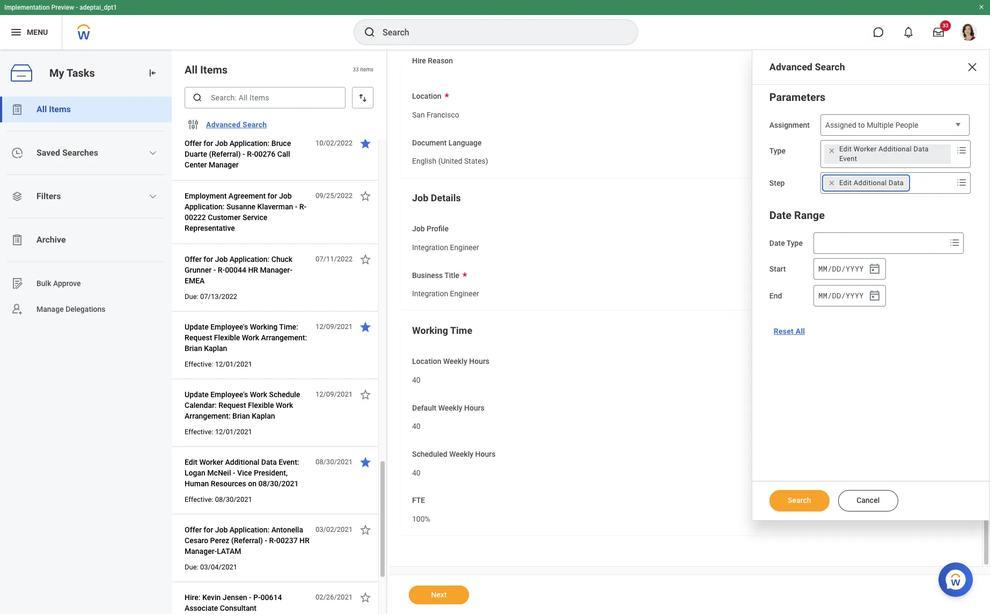Task type: describe. For each thing, give the bounding box(es) containing it.
manage
[[37, 305, 64, 313]]

job left "details"
[[412, 192, 429, 204]]

application: inside employment agreement for job application: susanne klaverman ‎- r- 00222 customer service representative
[[185, 202, 225, 211]]

03/04/2021
[[200, 563, 237, 571]]

close environment banner image
[[979, 4, 985, 10]]

additional inside edit additional data element
[[854, 179, 887, 187]]

x small image for type
[[827, 146, 838, 156]]

edit worker additional data event element
[[840, 144, 947, 164]]

request inside update employee's work schedule calendar: request flexible work arrangement: brian kaplan
[[219, 401, 246, 410]]

manage delegations
[[37, 305, 106, 313]]

susanne
[[227, 202, 256, 211]]

type inside date range group
[[787, 239, 803, 248]]

time
[[450, 325, 473, 336]]

brian inside update employee's work schedule calendar: request flexible work arrangement: brian kaplan
[[233, 412, 250, 420]]

- inside the hire: kevin jensen - p-00614 associate consultant
[[249, 593, 252, 602]]

33 items
[[353, 67, 374, 73]]

effective: for update employee's work schedule calendar: request flexible work arrangement: brian kaplan
[[185, 428, 213, 436]]

star image for edit worker additional data event: logan mcneil - vice president, human resources on 08/30/2021
[[359, 456, 372, 469]]

33
[[353, 67, 359, 73]]

working time
[[412, 325, 473, 336]]

archive button
[[0, 227, 172, 253]]

r- inside offer for job application: antonella cesaro perez (referral) ‎- r-00237 hr manager-latam
[[269, 536, 276, 545]]

calendar image
[[869, 263, 882, 275]]

english (united states)
[[412, 157, 488, 166]]

default
[[412, 404, 437, 412]]

yyyy for start
[[846, 263, 864, 274]]

items inside button
[[49, 104, 71, 114]]

hire: kevin jensen - p-00614 associate consultant
[[185, 593, 282, 613]]

assigned to multiple people
[[826, 121, 919, 129]]

all items inside button
[[37, 104, 71, 114]]

r- inside offer for job application: bruce duarte (referral) ‎- r-00276 call center manager
[[247, 150, 254, 158]]

search inside advanced search button
[[243, 120, 267, 129]]

bruce
[[272, 139, 291, 148]]

engineer for profile
[[450, 243, 479, 252]]

archive
[[37, 235, 66, 245]]

update employee's work schedule calendar: request flexible work arrangement: brian kaplan
[[185, 390, 300, 420]]

flexible inside update employee's work schedule calendar: request flexible work arrangement: brian kaplan
[[248, 401, 274, 410]]

title
[[445, 271, 460, 280]]

for for offer for job application: chuck grunner ‎- r-00044 hr manager- emea
[[204, 255, 213, 264]]

arrangement: inside update employee's work schedule calendar: request flexible work arrangement: brian kaplan
[[185, 412, 231, 420]]

07/11/2022
[[316, 255, 353, 263]]

prompts image for step
[[956, 176, 969, 189]]

x small image for step
[[827, 178, 838, 188]]

star image for update employee's working time: request flexible work arrangement: brian kaplan
[[359, 321, 372, 333]]

approve
[[53, 279, 81, 288]]

San Francisco text field
[[412, 104, 459, 123]]

people
[[896, 121, 919, 129]]

location weekly hours element
[[412, 369, 421, 389]]

call
[[277, 150, 290, 158]]

employment agreement for job application: susanne klaverman ‎- r- 00222 customer service representative
[[185, 192, 307, 233]]

dd for end
[[833, 290, 842, 300]]

assignment
[[770, 121, 810, 129]]

2 horizontal spatial 08/30/2021
[[316, 458, 353, 466]]

‎- inside the offer for job application: chuck grunner ‎- r-00044 hr manager- emea
[[214, 266, 216, 274]]

states)
[[465, 157, 488, 166]]

mm for end
[[819, 290, 828, 300]]

flexible inside update employee's working time: request flexible work arrangement: brian kaplan
[[214, 333, 240, 342]]

logan
[[185, 469, 206, 477]]

integration for business
[[412, 290, 448, 298]]

date for date type
[[770, 239, 785, 248]]

bulk
[[37, 279, 51, 288]]

implementation preview -   adeptai_dpt1 banner
[[0, 0, 991, 49]]

for for offer for job application: antonella cesaro perez (referral) ‎- r-00237 hr manager-latam
[[204, 526, 213, 534]]

offer for job application: antonella cesaro perez (referral) ‎- r-00237 hr manager-latam
[[185, 526, 310, 556]]

x image
[[967, 61, 979, 74]]

hire reason
[[412, 56, 453, 65]]

adeptai_dpt1
[[80, 4, 117, 11]]

00276
[[254, 150, 276, 158]]

1 vertical spatial search image
[[192, 92, 203, 103]]

employment agreement for job application: susanne klaverman ‎- r- 00222 customer service representative button
[[185, 190, 310, 235]]

1 vertical spatial work
[[250, 390, 267, 399]]

location element
[[412, 104, 459, 123]]

hr inside offer for job application: antonella cesaro perez (referral) ‎- r-00237 hr manager-latam
[[300, 536, 310, 545]]

‎- inside offer for job application: bruce duarte (referral) ‎- r-00276 call center manager
[[243, 150, 245, 158]]

job details
[[412, 192, 461, 204]]

application: for bruce
[[230, 139, 270, 148]]

edit additional data element
[[840, 178, 904, 188]]

antonella
[[272, 526, 303, 534]]

edit worker additional data event: logan mcneil - vice president, human resources on 08/30/2021
[[185, 458, 299, 488]]

‎- inside offer for job application: antonella cesaro perez (referral) ‎- r-00237 hr manager-latam
[[265, 536, 267, 545]]

time:
[[279, 323, 298, 331]]

all inside button
[[37, 104, 47, 114]]

start group
[[814, 258, 886, 280]]

profile logan mcneil element
[[954, 20, 984, 44]]

my tasks element
[[0, 49, 172, 614]]

Search: All Items text field
[[185, 87, 346, 108]]

hire: kevin jensen - p-00614 associate consultant button
[[185, 591, 310, 614]]

advanced inside button
[[206, 120, 241, 129]]

default weekly hours
[[412, 404, 485, 412]]

reason
[[428, 56, 453, 65]]

human
[[185, 480, 209, 488]]

weekly for scheduled
[[450, 450, 474, 459]]

engineer for title
[[450, 290, 479, 298]]

application: for chuck
[[230, 255, 270, 264]]

edit worker additional data event, press delete to clear value. option
[[825, 144, 951, 164]]

bulk approve
[[37, 279, 81, 288]]

clipboard image
[[11, 234, 24, 246]]

03/02/2021
[[316, 526, 353, 534]]

edit additional data, press delete to clear value. option
[[825, 177, 909, 190]]

location weekly hours
[[412, 357, 490, 366]]

items
[[360, 67, 374, 73]]

for inside employment agreement for job application: susanne klaverman ‎- r- 00222 customer service representative
[[268, 192, 277, 200]]

job profile element
[[412, 236, 479, 256]]

worker for edit worker additional data event
[[854, 145, 877, 153]]

san
[[412, 111, 425, 119]]

perez
[[210, 536, 229, 545]]

latam
[[217, 547, 241, 556]]

search button
[[770, 490, 830, 512]]

effective: 12/01/2021 for brian
[[185, 428, 252, 436]]

working inside update employee's working time: request flexible work arrangement: brian kaplan
[[250, 323, 278, 331]]

parameters button
[[770, 91, 826, 104]]

reset all
[[774, 327, 806, 336]]

consultant
[[220, 604, 257, 613]]

details
[[431, 192, 461, 204]]

grunner
[[185, 266, 212, 274]]

document language
[[412, 138, 482, 147]]

offer for offer for job application: chuck grunner ‎- r-00044 hr manager- emea
[[185, 255, 202, 264]]

edit for edit worker additional data event
[[840, 145, 852, 153]]

manager
[[209, 161, 239, 169]]

integration engineer for title
[[412, 290, 479, 298]]

chuck
[[272, 255, 293, 264]]

star image for offer for job application: bruce duarte (referral) ‎- r-00276 call center manager
[[359, 137, 372, 150]]

2 vertical spatial work
[[276, 401, 293, 410]]

work inside update employee's working time: request flexible work arrangement: brian kaplan
[[242, 333, 259, 342]]

inbox large image
[[934, 27, 945, 38]]

parameters group
[[770, 89, 973, 194]]

date range button
[[770, 209, 825, 222]]

klaverman
[[258, 202, 293, 211]]

offer for offer for job application: antonella cesaro perez (referral) ‎- r-00237 hr manager-latam
[[185, 526, 202, 534]]

my tasks
[[49, 66, 95, 79]]

(referral) inside offer for job application: bruce duarte (referral) ‎- r-00276 call center manager
[[209, 150, 241, 158]]

fte element
[[412, 508, 431, 528]]

edit additional data
[[840, 179, 904, 187]]

p-
[[253, 593, 261, 602]]

data for edit worker additional data event: logan mcneil - vice president, human resources on 08/30/2021
[[261, 458, 277, 467]]

additional for edit worker additional data event
[[879, 145, 912, 153]]

calendar:
[[185, 401, 217, 410]]

calendar image
[[869, 289, 882, 302]]

hire:
[[185, 593, 201, 602]]

prompts image
[[956, 144, 969, 157]]

40 text field for scheduled weekly hours
[[412, 462, 421, 481]]

delegations
[[66, 305, 106, 313]]

00614
[[261, 593, 282, 602]]

all items inside item list element
[[185, 63, 228, 76]]

multiple
[[867, 121, 894, 129]]

vice
[[237, 469, 252, 477]]

items inside item list element
[[200, 63, 228, 76]]

user plus image
[[11, 303, 24, 316]]

to
[[859, 121, 865, 129]]

2 vertical spatial 08/30/2021
[[215, 496, 252, 504]]

worker for edit worker additional data event: logan mcneil - vice president, human resources on 08/30/2021
[[199, 458, 223, 467]]

- inside implementation preview -   adeptai_dpt1 banner
[[76, 4, 78, 11]]

search image inside implementation preview -   adeptai_dpt1 banner
[[364, 26, 376, 39]]

bulk approve link
[[0, 271, 172, 296]]

employee's for request
[[211, 390, 248, 399]]

assigned
[[826, 121, 857, 129]]

10/02/2022
[[316, 139, 353, 147]]

brian inside update employee's working time: request flexible work arrangement: brian kaplan
[[185, 344, 202, 353]]

advanced search inside button
[[206, 120, 267, 129]]

offer for job application: antonella cesaro perez (referral) ‎- r-00237 hr manager-latam button
[[185, 524, 310, 558]]

business title element
[[412, 283, 479, 302]]

manage delegations link
[[0, 296, 172, 322]]



Task type: locate. For each thing, give the bounding box(es) containing it.
0 vertical spatial weekly
[[443, 357, 468, 366]]

mm inside start group
[[819, 263, 828, 274]]

2 dd from the top
[[833, 290, 842, 300]]

dd
[[833, 263, 842, 274], [833, 290, 842, 300]]

all items
[[185, 63, 228, 76], [37, 104, 71, 114]]

2 40 text field from the top
[[412, 462, 421, 481]]

1 integration engineer from the top
[[412, 243, 479, 252]]

working left the time
[[412, 325, 448, 336]]

2 engineer from the top
[[450, 290, 479, 298]]

1 effective: from the top
[[185, 360, 213, 368]]

3 star image from the top
[[359, 388, 372, 401]]

star image for employment agreement for job application: susanne klaverman ‎- r- 00222 customer service representative
[[359, 190, 372, 202]]

1 horizontal spatial working
[[412, 325, 448, 336]]

40 for location weekly hours
[[412, 376, 421, 384]]

duarte
[[185, 150, 207, 158]]

due: down emea
[[185, 293, 199, 301]]

all inside item list element
[[185, 63, 198, 76]]

yyyy inside end 'group'
[[846, 290, 864, 300]]

hours for scheduled weekly hours
[[475, 450, 496, 459]]

location for location
[[412, 92, 442, 101]]

date range
[[770, 209, 825, 222]]

due: 07/13/2022
[[185, 293, 237, 301]]

hr right 00237
[[300, 536, 310, 545]]

1 vertical spatial arrangement:
[[185, 412, 231, 420]]

application: inside offer for job application: antonella cesaro perez (referral) ‎- r-00237 hr manager-latam
[[230, 526, 270, 534]]

1 date from the top
[[770, 209, 792, 222]]

due: down the "cesaro"
[[185, 563, 199, 571]]

0 vertical spatial star image
[[359, 137, 372, 150]]

0 horizontal spatial kaplan
[[204, 344, 227, 353]]

0 horizontal spatial search image
[[192, 92, 203, 103]]

all inside button
[[796, 327, 806, 336]]

1 due: from the top
[[185, 293, 199, 301]]

location up 40 text field in the bottom of the page
[[412, 357, 442, 366]]

2 mm from the top
[[819, 290, 828, 300]]

search
[[815, 61, 846, 72], [243, 120, 267, 129], [788, 496, 812, 505]]

update inside update employee's working time: request flexible work arrangement: brian kaplan
[[185, 323, 209, 331]]

prompts image inside parameters group
[[956, 176, 969, 189]]

0 horizontal spatial advanced
[[206, 120, 241, 129]]

data down edit worker additional data event element on the top of the page
[[889, 179, 904, 187]]

additional up vice at the left of page
[[225, 458, 260, 467]]

1 horizontal spatial arrangement:
[[261, 333, 307, 342]]

1 horizontal spatial request
[[219, 401, 246, 410]]

‎- inside employment agreement for job application: susanne klaverman ‎- r- 00222 customer service representative
[[295, 202, 298, 211]]

0 horizontal spatial manager-
[[185, 547, 217, 556]]

business title
[[412, 271, 460, 280]]

items
[[200, 63, 228, 76], [49, 104, 71, 114]]

mm / dd / yyyy inside end 'group'
[[819, 290, 864, 300]]

0 horizontal spatial 08/30/2021
[[215, 496, 252, 504]]

1 vertical spatial weekly
[[439, 404, 463, 412]]

kaplan down 'schedule'
[[252, 412, 275, 420]]

1 effective: 12/01/2021 from the top
[[185, 360, 252, 368]]

3 40 from the top
[[412, 469, 421, 477]]

1 vertical spatial date
[[770, 239, 785, 248]]

star image right "09/25/2022" on the top of the page
[[359, 190, 372, 202]]

for for offer for job application: bruce duarte (referral) ‎- r-00276 call center manager
[[204, 139, 213, 148]]

1 engineer from the top
[[450, 243, 479, 252]]

dialog containing parameters
[[752, 49, 991, 521]]

weekly right scheduled
[[450, 450, 474, 459]]

application: for antonella
[[230, 526, 270, 534]]

1 horizontal spatial hr
[[300, 536, 310, 545]]

0 vertical spatial (referral)
[[209, 150, 241, 158]]

star image for offer for job application: chuck grunner ‎- r-00044 hr manager- emea
[[359, 253, 372, 266]]

flexible down 07/13/2022
[[214, 333, 240, 342]]

0 vertical spatial update
[[185, 323, 209, 331]]

all items button
[[0, 97, 172, 122]]

notifications large image
[[904, 27, 914, 38]]

0 vertical spatial work
[[242, 333, 259, 342]]

employee's down 07/13/2022
[[211, 323, 248, 331]]

integration engineer down profile
[[412, 243, 479, 252]]

all right reset at the bottom right of page
[[796, 327, 806, 336]]

all right clipboard image
[[37, 104, 47, 114]]

0 horizontal spatial -
[[76, 4, 78, 11]]

40 for default weekly hours
[[412, 422, 421, 431]]

for inside the offer for job application: chuck grunner ‎- r-00044 hr manager- emea
[[204, 255, 213, 264]]

working time element
[[401, 315, 972, 535]]

edit for edit worker additional data event: logan mcneil - vice president, human resources on 08/30/2021
[[185, 458, 198, 467]]

0 vertical spatial mm
[[819, 263, 828, 274]]

arrangement: inside update employee's working time: request flexible work arrangement: brian kaplan
[[261, 333, 307, 342]]

effective: for update employee's working time: request flexible work arrangement: brian kaplan
[[185, 360, 213, 368]]

weekly for default
[[439, 404, 463, 412]]

0 vertical spatial 40
[[412, 376, 421, 384]]

update for update employee's work schedule calendar: request flexible work arrangement: brian kaplan
[[185, 390, 209, 399]]

mm for start
[[819, 263, 828, 274]]

scheduled
[[412, 450, 448, 459]]

0 vertical spatial search image
[[364, 26, 376, 39]]

representative
[[185, 224, 235, 233]]

edit up logan
[[185, 458, 198, 467]]

application: up latam
[[230, 526, 270, 534]]

2 employee's from the top
[[211, 390, 248, 399]]

yyyy for end
[[846, 290, 864, 300]]

2 vertical spatial offer
[[185, 526, 202, 534]]

job up perez
[[215, 526, 228, 534]]

worker up event
[[854, 145, 877, 153]]

0 vertical spatial flexible
[[214, 333, 240, 342]]

1 horizontal spatial brian
[[233, 412, 250, 420]]

1 vertical spatial effective: 12/01/2021
[[185, 428, 252, 436]]

date type
[[770, 239, 803, 248]]

12/09/2021 right the "time:"
[[316, 323, 353, 331]]

40 up default
[[412, 376, 421, 384]]

- inside the 'edit worker additional data event: logan mcneil - vice president, human resources on 08/30/2021'
[[233, 469, 236, 477]]

0 vertical spatial dd
[[833, 263, 842, 274]]

reset
[[774, 327, 794, 336]]

request right calendar: at the bottom left
[[219, 401, 246, 410]]

3 offer from the top
[[185, 526, 202, 534]]

mm down start group on the top right of page
[[819, 290, 828, 300]]

40 down default
[[412, 422, 421, 431]]

2 offer from the top
[[185, 255, 202, 264]]

advanced up parameters on the right top of the page
[[770, 61, 813, 72]]

mcneil
[[207, 469, 231, 477]]

1 vertical spatial 40 text field
[[412, 462, 421, 481]]

application: down employment
[[185, 202, 225, 211]]

language
[[449, 138, 482, 147]]

star image for update employee's work schedule calendar: request flexible work arrangement: brian kaplan
[[359, 388, 372, 401]]

12/01/2021 for kaplan
[[215, 360, 252, 368]]

40 text field for default weekly hours
[[412, 416, 421, 434]]

2 horizontal spatial -
[[249, 593, 252, 602]]

x small image left event
[[827, 146, 838, 156]]

search image up the configure image
[[192, 92, 203, 103]]

1 vertical spatial update
[[185, 390, 209, 399]]

item list element
[[172, 49, 388, 614]]

event:
[[279, 458, 299, 467]]

offer for job application: chuck grunner ‎- r-00044 hr manager- emea button
[[185, 253, 310, 287]]

working left the "time:"
[[250, 323, 278, 331]]

integration inside text field
[[412, 290, 448, 298]]

start
[[770, 265, 786, 273]]

effective: 08/30/2021
[[185, 496, 252, 504]]

cancel
[[857, 496, 880, 505]]

1 vertical spatial yyyy
[[846, 290, 864, 300]]

0 vertical spatial effective: 12/01/2021
[[185, 360, 252, 368]]

08/30/2021 down president,
[[259, 480, 299, 488]]

12/09/2021 for update employee's working time: request flexible work arrangement: brian kaplan
[[316, 323, 353, 331]]

1 40 text field from the top
[[412, 416, 421, 434]]

effective: 12/01/2021 for kaplan
[[185, 360, 252, 368]]

40 text field down default
[[412, 416, 421, 434]]

employee's inside update employee's working time: request flexible work arrangement: brian kaplan
[[211, 323, 248, 331]]

12/01/2021 down update employee's work schedule calendar: request flexible work arrangement: brian kaplan
[[215, 428, 252, 436]]

scheduled weekly hours
[[412, 450, 496, 459]]

- right preview
[[76, 4, 78, 11]]

0 horizontal spatial hr
[[248, 266, 258, 274]]

transformation import image
[[147, 68, 158, 78]]

2 vertical spatial hours
[[475, 450, 496, 459]]

40 down scheduled
[[412, 469, 421, 477]]

date up the date type
[[770, 209, 792, 222]]

0 vertical spatial 40 text field
[[412, 416, 421, 434]]

1 yyyy from the top
[[846, 263, 864, 274]]

effective: 12/01/2021 down calendar: at the bottom left
[[185, 428, 252, 436]]

for up perez
[[204, 526, 213, 534]]

update down due: 07/13/2022
[[185, 323, 209, 331]]

0 vertical spatial advanced
[[770, 61, 813, 72]]

2 vertical spatial edit
[[185, 458, 198, 467]]

2 integration from the top
[[412, 290, 448, 298]]

1 mm / dd / yyyy from the top
[[819, 263, 864, 274]]

1 horizontal spatial kaplan
[[252, 412, 275, 420]]

0 vertical spatial due:
[[185, 293, 199, 301]]

reset all button
[[770, 321, 810, 342]]

data for edit worker additional data event
[[914, 145, 929, 153]]

0 vertical spatial integration engineer
[[412, 243, 479, 252]]

hr right 00044
[[248, 266, 258, 274]]

job inside employment agreement for job application: susanne klaverman ‎- r- 00222 customer service representative
[[279, 192, 292, 200]]

0 horizontal spatial brian
[[185, 344, 202, 353]]

engineer down title
[[450, 290, 479, 298]]

engineer inside text box
[[450, 243, 479, 252]]

job inside offer for job application: antonella cesaro perez (referral) ‎- r-00237 hr manager-latam
[[215, 526, 228, 534]]

00237
[[276, 536, 298, 545]]

0 horizontal spatial working
[[250, 323, 278, 331]]

(referral) up manager
[[209, 150, 241, 158]]

2 effective: from the top
[[185, 428, 213, 436]]

star image
[[359, 137, 372, 150], [359, 190, 372, 202], [359, 524, 372, 536]]

2 vertical spatial effective:
[[185, 496, 213, 504]]

location for location weekly hours
[[412, 357, 442, 366]]

additional down edit worker additional data event
[[854, 179, 887, 187]]

end
[[770, 292, 783, 300]]

star image
[[359, 253, 372, 266], [359, 321, 372, 333], [359, 388, 372, 401], [359, 456, 372, 469], [359, 591, 372, 604]]

1 vertical spatial hours
[[464, 404, 485, 412]]

for inside offer for job application: antonella cesaro perez (referral) ‎- r-00237 hr manager-latam
[[204, 526, 213, 534]]

additional inside edit worker additional data event
[[879, 145, 912, 153]]

effective: for edit worker additional data event: logan mcneil - vice president, human resources on 08/30/2021
[[185, 496, 213, 504]]

Integration Engineer text field
[[412, 283, 479, 302]]

type down assignment
[[770, 147, 786, 155]]

0 vertical spatial manager-
[[260, 266, 292, 274]]

advanced right the configure image
[[206, 120, 241, 129]]

2 vertical spatial 40
[[412, 469, 421, 477]]

1 horizontal spatial worker
[[854, 145, 877, 153]]

prompts image for date type
[[949, 236, 962, 249]]

mm / dd / yyyy up end 'group'
[[819, 263, 864, 274]]

0 vertical spatial all
[[185, 63, 198, 76]]

employment
[[185, 192, 227, 200]]

1 horizontal spatial advanced
[[770, 61, 813, 72]]

worker up mcneil
[[199, 458, 223, 467]]

1 integration from the top
[[412, 243, 448, 252]]

hours for default weekly hours
[[464, 404, 485, 412]]

offer up grunner
[[185, 255, 202, 264]]

associate
[[185, 604, 218, 613]]

2 horizontal spatial data
[[914, 145, 929, 153]]

12/09/2021 for update employee's work schedule calendar: request flexible work arrangement: brian kaplan
[[316, 390, 353, 398]]

1 update from the top
[[185, 323, 209, 331]]

additional for edit worker additional data event: logan mcneil - vice president, human resources on 08/30/2021
[[225, 458, 260, 467]]

1 vertical spatial request
[[219, 401, 246, 410]]

kaplan inside update employee's working time: request flexible work arrangement: brian kaplan
[[204, 344, 227, 353]]

application: up 00044
[[230, 255, 270, 264]]

offer up duarte
[[185, 139, 202, 148]]

1 horizontal spatial search
[[788, 496, 812, 505]]

employee's inside update employee's work schedule calendar: request flexible work arrangement: brian kaplan
[[211, 390, 248, 399]]

search image
[[364, 26, 376, 39], [192, 92, 203, 103]]

edit
[[840, 145, 852, 153], [840, 179, 852, 187], [185, 458, 198, 467]]

advanced search button
[[202, 114, 271, 135]]

1 vertical spatial -
[[233, 469, 236, 477]]

end group
[[814, 285, 886, 307]]

on
[[248, 480, 257, 488]]

00044
[[225, 266, 246, 274]]

president,
[[254, 469, 288, 477]]

implementation
[[4, 4, 50, 11]]

business
[[412, 271, 443, 280]]

weekly
[[443, 357, 468, 366], [439, 404, 463, 412], [450, 450, 474, 459]]

12/01/2021 down update employee's working time: request flexible work arrangement: brian kaplan
[[215, 360, 252, 368]]

0 vertical spatial data
[[914, 145, 929, 153]]

francisco
[[427, 111, 459, 119]]

1 location from the top
[[412, 92, 442, 101]]

location inside working time element
[[412, 357, 442, 366]]

for inside offer for job application: bruce duarte (referral) ‎- r-00276 call center manager
[[204, 139, 213, 148]]

1 vertical spatial prompts image
[[949, 236, 962, 249]]

1 horizontal spatial search image
[[364, 26, 376, 39]]

type inside parameters group
[[770, 147, 786, 155]]

profile
[[427, 225, 449, 233]]

1 dd from the top
[[833, 263, 842, 274]]

hr inside the offer for job application: chuck grunner ‎- r-00044 hr manager- emea
[[248, 266, 258, 274]]

working
[[250, 323, 278, 331], [412, 325, 448, 336]]

date range group
[[770, 207, 973, 308]]

edit up event
[[840, 145, 852, 153]]

date
[[770, 209, 792, 222], [770, 239, 785, 248]]

4 star image from the top
[[359, 456, 372, 469]]

request down due: 07/13/2022
[[185, 333, 212, 342]]

0 vertical spatial offer
[[185, 139, 202, 148]]

manager-
[[260, 266, 292, 274], [185, 547, 217, 556]]

2 effective: 12/01/2021 from the top
[[185, 428, 252, 436]]

range
[[795, 209, 825, 222]]

application: inside the offer for job application: chuck grunner ‎- r-00044 hr manager- emea
[[230, 255, 270, 264]]

edit inside edit worker additional data event
[[840, 145, 852, 153]]

x small image
[[827, 146, 838, 156], [827, 178, 838, 188]]

data inside the 'edit worker additional data event: logan mcneil - vice president, human resources on 08/30/2021'
[[261, 458, 277, 467]]

2 vertical spatial weekly
[[450, 450, 474, 459]]

job up klaverman on the left of the page
[[279, 192, 292, 200]]

1 vertical spatial kaplan
[[252, 412, 275, 420]]

1 vertical spatial offer
[[185, 255, 202, 264]]

edit inside edit additional data element
[[840, 179, 852, 187]]

kaplan inside update employee's work schedule calendar: request flexible work arrangement: brian kaplan
[[252, 412, 275, 420]]

1 vertical spatial integration
[[412, 290, 448, 298]]

mm / dd / yyyy down start group on the top right of page
[[819, 290, 864, 300]]

integration down job profile
[[412, 243, 448, 252]]

search inside search button
[[788, 496, 812, 505]]

date for date range
[[770, 209, 792, 222]]

kaplan down 07/13/2022
[[204, 344, 227, 353]]

star image right 10/02/2022
[[359, 137, 372, 150]]

resources
[[211, 480, 246, 488]]

dd inside start group
[[833, 263, 842, 274]]

cesaro
[[185, 536, 208, 545]]

request
[[185, 333, 212, 342], [219, 401, 246, 410]]

3 effective: from the top
[[185, 496, 213, 504]]

2 x small image from the top
[[827, 178, 838, 188]]

data up president,
[[261, 458, 277, 467]]

due: for offer for job application: chuck grunner ‎- r-00044 hr manager- emea
[[185, 293, 199, 301]]

‎-
[[243, 150, 245, 158], [295, 202, 298, 211], [214, 266, 216, 274], [265, 536, 267, 545]]

08/30/2021 down resources
[[215, 496, 252, 504]]

2 integration engineer from the top
[[412, 290, 479, 298]]

/
[[828, 263, 832, 274], [842, 263, 846, 274], [828, 290, 832, 300], [842, 290, 846, 300]]

1 vertical spatial advanced search
[[206, 120, 267, 129]]

customer
[[208, 213, 241, 222]]

12/01/2021 for brian
[[215, 428, 252, 436]]

0 vertical spatial brian
[[185, 344, 202, 353]]

1 horizontal spatial type
[[787, 239, 803, 248]]

type down date range button
[[787, 239, 803, 248]]

star image right 03/02/2021 at the left bottom of the page
[[359, 524, 372, 536]]

12/09/2021 right 'schedule'
[[316, 390, 353, 398]]

0 vertical spatial engineer
[[450, 243, 479, 252]]

mm up end 'group'
[[819, 263, 828, 274]]

for
[[204, 139, 213, 148], [268, 192, 277, 200], [204, 255, 213, 264], [204, 526, 213, 534]]

clipboard image
[[11, 103, 24, 116]]

advanced search up parameters on the right top of the page
[[770, 61, 846, 72]]

edit inside the 'edit worker additional data event: logan mcneil - vice president, human resources on 08/30/2021'
[[185, 458, 198, 467]]

due: for offer for job application: antonella cesaro perez (referral) ‎- r-00237 hr manager-latam
[[185, 563, 199, 571]]

2 12/01/2021 from the top
[[215, 428, 252, 436]]

effective: up calendar: at the bottom left
[[185, 360, 213, 368]]

for up duarte
[[204, 139, 213, 148]]

jensen
[[223, 593, 247, 602]]

1 vertical spatial 08/30/2021
[[259, 480, 299, 488]]

1 x small image from the top
[[827, 146, 838, 156]]

1 vertical spatial mm / dd / yyyy
[[819, 290, 864, 300]]

2 horizontal spatial search
[[815, 61, 846, 72]]

update inside update employee's work schedule calendar: request flexible work arrangement: brian kaplan
[[185, 390, 209, 399]]

0 vertical spatial integration
[[412, 243, 448, 252]]

-
[[76, 4, 78, 11], [233, 469, 236, 477], [249, 593, 252, 602]]

offer for job application: chuck grunner ‎- r-00044 hr manager- emea
[[185, 255, 293, 285]]

integration engineer for profile
[[412, 243, 479, 252]]

1 12/09/2021 from the top
[[316, 323, 353, 331]]

1 vertical spatial all items
[[37, 104, 71, 114]]

0 vertical spatial additional
[[879, 145, 912, 153]]

1 vertical spatial x small image
[[827, 178, 838, 188]]

1 vertical spatial data
[[889, 179, 904, 187]]

worker inside edit worker additional data event
[[854, 145, 877, 153]]

for up grunner
[[204, 255, 213, 264]]

0 vertical spatial all items
[[185, 63, 228, 76]]

document language element
[[412, 150, 488, 170]]

08/30/2021 inside the 'edit worker additional data event: logan mcneil - vice president, human resources on 08/30/2021'
[[259, 480, 299, 488]]

integration down 'business'
[[412, 290, 448, 298]]

0 vertical spatial advanced search
[[770, 61, 846, 72]]

weekly for location
[[443, 357, 468, 366]]

1 vertical spatial items
[[49, 104, 71, 114]]

dialog
[[752, 49, 991, 521]]

00222
[[185, 213, 206, 222]]

1 vertical spatial mm
[[819, 290, 828, 300]]

mm / dd / yyyy inside start group
[[819, 263, 864, 274]]

‎- right klaverman on the left of the page
[[295, 202, 298, 211]]

weekly down the time
[[443, 357, 468, 366]]

san francisco
[[412, 111, 459, 119]]

job up manager
[[215, 139, 228, 148]]

data
[[914, 145, 929, 153], [889, 179, 904, 187], [261, 458, 277, 467]]

‎- right grunner
[[214, 266, 216, 274]]

prompts image
[[956, 176, 969, 189], [949, 236, 962, 249]]

1 vertical spatial edit
[[840, 179, 852, 187]]

2 star image from the top
[[359, 321, 372, 333]]

1 mm from the top
[[819, 263, 828, 274]]

application: inside offer for job application: bruce duarte (referral) ‎- r-00276 call center manager
[[230, 139, 270, 148]]

1 vertical spatial type
[[787, 239, 803, 248]]

preview
[[51, 4, 74, 11]]

effective:
[[185, 360, 213, 368], [185, 428, 213, 436], [185, 496, 213, 504]]

40 text field
[[412, 416, 421, 434], [412, 462, 421, 481]]

Integration Engineer text field
[[412, 237, 479, 255]]

07/13/2022
[[200, 293, 237, 301]]

effective: down human
[[185, 496, 213, 504]]

scheduled weekly hours element
[[412, 462, 421, 481]]

job details element
[[401, 183, 972, 310]]

manager- inside offer for job application: antonella cesaro perez (referral) ‎- r-00237 hr manager-latam
[[185, 547, 217, 556]]

job left profile
[[412, 225, 425, 233]]

2 date from the top
[[770, 239, 785, 248]]

- left p-
[[249, 593, 252, 602]]

list
[[0, 97, 172, 322]]

1 horizontal spatial flexible
[[248, 401, 274, 410]]

kaplan
[[204, 344, 227, 353], [252, 412, 275, 420]]

100% text field
[[412, 509, 431, 527]]

40 for scheduled weekly hours
[[412, 469, 421, 477]]

0 vertical spatial x small image
[[827, 146, 838, 156]]

mm inside end 'group'
[[819, 290, 828, 300]]

0 vertical spatial yyyy
[[846, 263, 864, 274]]

tasks
[[67, 66, 95, 79]]

2 40 from the top
[[412, 422, 421, 431]]

3 star image from the top
[[359, 524, 372, 536]]

08/30/2021 right the event:
[[316, 458, 353, 466]]

‎- left 00276 on the left top
[[243, 150, 245, 158]]

dd inside end 'group'
[[833, 290, 842, 300]]

2 12/09/2021 from the top
[[316, 390, 353, 398]]

2 star image from the top
[[359, 190, 372, 202]]

arrangement:
[[261, 333, 307, 342], [185, 412, 231, 420]]

configure image
[[187, 118, 200, 131]]

advanced search up offer for job application: bruce duarte (referral) ‎- r-00276 call center manager
[[206, 120, 267, 129]]

1 vertical spatial flexible
[[248, 401, 274, 410]]

edit for edit additional data
[[840, 179, 852, 187]]

r- inside the offer for job application: chuck grunner ‎- r-00044 hr manager- emea
[[218, 266, 225, 274]]

2 vertical spatial star image
[[359, 524, 372, 536]]

mm
[[819, 263, 828, 274], [819, 290, 828, 300]]

(referral) inside offer for job application: antonella cesaro perez (referral) ‎- r-00237 hr manager-latam
[[231, 536, 263, 545]]

worker inside the 'edit worker additional data event: logan mcneil - vice president, human resources on 08/30/2021'
[[199, 458, 223, 467]]

English (United States) text field
[[412, 151, 488, 169]]

1 40 from the top
[[412, 376, 421, 384]]

0 horizontal spatial items
[[49, 104, 71, 114]]

additional down assigned to multiple people dropdown button
[[879, 145, 912, 153]]

integration engineer down title
[[412, 290, 479, 298]]

job profile
[[412, 225, 449, 233]]

x small image inside edit additional data, press delete to clear value. option
[[827, 178, 838, 188]]

dd down start group on the top right of page
[[833, 290, 842, 300]]

effective: down calendar: at the bottom left
[[185, 428, 213, 436]]

x small image left edit additional data element
[[827, 178, 838, 188]]

- left vice at the left of page
[[233, 469, 236, 477]]

hire
[[412, 56, 426, 65]]

parameters
[[770, 91, 826, 104]]

employee's for flexible
[[211, 323, 248, 331]]

0 horizontal spatial arrangement:
[[185, 412, 231, 420]]

list containing all items
[[0, 97, 172, 322]]

search image up items
[[364, 26, 376, 39]]

09/25/2022
[[316, 192, 353, 200]]

hours for location weekly hours
[[469, 357, 490, 366]]

1 star image from the top
[[359, 137, 372, 150]]

manager- down the "cesaro"
[[185, 547, 217, 556]]

data down people
[[914, 145, 929, 153]]

0 horizontal spatial advanced search
[[206, 120, 267, 129]]

0 vertical spatial worker
[[854, 145, 877, 153]]

2 due: from the top
[[185, 563, 199, 571]]

arrangement: down the "time:"
[[261, 333, 307, 342]]

default weekly hours element
[[412, 415, 421, 435]]

1 vertical spatial search
[[243, 120, 267, 129]]

engineer up title
[[450, 243, 479, 252]]

1 horizontal spatial manager-
[[260, 266, 292, 274]]

integration for job
[[412, 243, 448, 252]]

yyyy inside start group
[[846, 263, 864, 274]]

offer up the "cesaro"
[[185, 526, 202, 534]]

0 horizontal spatial all
[[37, 104, 47, 114]]

x small image inside edit worker additional data event, press delete to clear value. option
[[827, 146, 838, 156]]

date up start
[[770, 239, 785, 248]]

assigned to multiple people button
[[821, 114, 970, 136]]

(referral) up latam
[[231, 536, 263, 545]]

schedule
[[269, 390, 300, 399]]

agreement
[[229, 192, 266, 200]]

flexible down 'schedule'
[[248, 401, 274, 410]]

integration
[[412, 243, 448, 252], [412, 290, 448, 298]]

emea
[[185, 277, 205, 285]]

for up klaverman on the left of the page
[[268, 192, 277, 200]]

2 vertical spatial additional
[[225, 458, 260, 467]]

2 location from the top
[[412, 357, 442, 366]]

mm / dd / yyyy for end
[[819, 290, 864, 300]]

data inside edit worker additional data event
[[914, 145, 929, 153]]

offer inside the offer for job application: chuck grunner ‎- r-00044 hr manager- emea
[[185, 255, 202, 264]]

rename image
[[11, 277, 24, 290]]

2 yyyy from the top
[[846, 290, 864, 300]]

5 star image from the top
[[359, 591, 372, 604]]

1 employee's from the top
[[211, 323, 248, 331]]

request inside update employee's working time: request flexible work arrangement: brian kaplan
[[185, 333, 212, 342]]

r- inside employment agreement for job application: susanne klaverman ‎- r- 00222 customer service representative
[[300, 202, 307, 211]]

flexible
[[214, 333, 240, 342], [248, 401, 274, 410]]

center
[[185, 161, 207, 169]]

2 update from the top
[[185, 390, 209, 399]]

Date Type field
[[815, 234, 947, 253]]

update employee's working time: request flexible work arrangement: brian kaplan button
[[185, 321, 310, 355]]

integration inside text box
[[412, 243, 448, 252]]

dd for start
[[833, 263, 842, 274]]

1 star image from the top
[[359, 253, 372, 266]]

edit down event
[[840, 179, 852, 187]]

offer
[[185, 139, 202, 148], [185, 255, 202, 264], [185, 526, 202, 534]]

0 vertical spatial items
[[200, 63, 228, 76]]

0 vertical spatial mm / dd / yyyy
[[819, 263, 864, 274]]

offer for offer for job application: bruce duarte (referral) ‎- r-00276 call center manager
[[185, 139, 202, 148]]

offer inside offer for job application: bruce duarte (referral) ‎- r-00276 call center manager
[[185, 139, 202, 148]]

engineer inside text field
[[450, 290, 479, 298]]

1 horizontal spatial -
[[233, 469, 236, 477]]

advanced
[[770, 61, 813, 72], [206, 120, 241, 129]]

my
[[49, 66, 64, 79]]

dd up end 'group'
[[833, 263, 842, 274]]

yyyy left calendar image
[[846, 263, 864, 274]]

all right the 'transformation import' icon
[[185, 63, 198, 76]]

manager- inside the offer for job application: chuck grunner ‎- r-00044 hr manager- emea
[[260, 266, 292, 274]]

effective: 12/01/2021
[[185, 360, 252, 368], [185, 428, 252, 436]]

additional inside the 'edit worker additional data event: logan mcneil - vice president, human resources on 08/30/2021'
[[225, 458, 260, 467]]

1 12/01/2021 from the top
[[215, 360, 252, 368]]

40 text field
[[412, 369, 421, 388]]

0 horizontal spatial request
[[185, 333, 212, 342]]

1 offer from the top
[[185, 139, 202, 148]]

0 vertical spatial 08/30/2021
[[316, 458, 353, 466]]

job inside offer for job application: bruce duarte (referral) ‎- r-00276 call center manager
[[215, 139, 228, 148]]

mm / dd / yyyy for start
[[819, 263, 864, 274]]

(united
[[439, 157, 463, 166]]

job inside the offer for job application: chuck grunner ‎- r-00044 hr manager- emea
[[215, 255, 228, 264]]

2 mm / dd / yyyy from the top
[[819, 290, 864, 300]]

brian
[[185, 344, 202, 353], [233, 412, 250, 420]]

offer inside offer for job application: antonella cesaro perez (referral) ‎- r-00237 hr manager-latam
[[185, 526, 202, 534]]

1 vertical spatial effective:
[[185, 428, 213, 436]]

update for update employee's working time: request flexible work arrangement: brian kaplan
[[185, 323, 209, 331]]

0 vertical spatial request
[[185, 333, 212, 342]]

arrangement: down calendar: at the bottom left
[[185, 412, 231, 420]]



Task type: vqa. For each thing, say whether or not it's contained in the screenshot.


